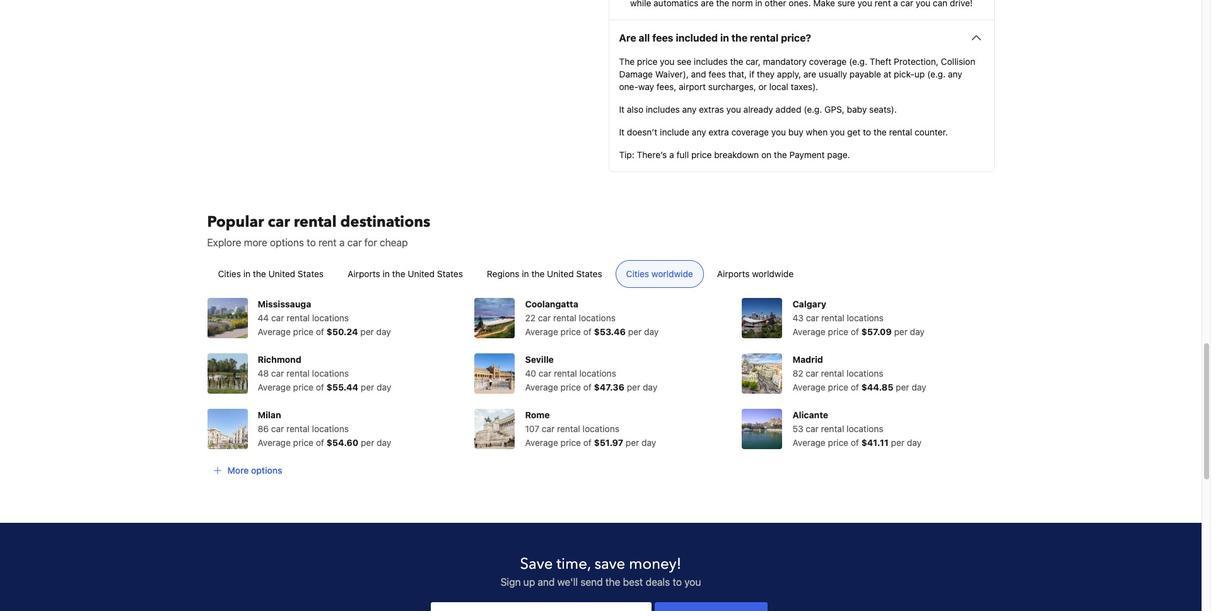 Task type: describe. For each thing, give the bounding box(es) containing it.
are
[[619, 32, 636, 44]]

price for coolangatta 22 car rental locations average price of $53.46 per day
[[561, 327, 581, 338]]

airports for airports worldwide
[[717, 269, 750, 280]]

regions
[[487, 269, 520, 280]]

richmond
[[258, 355, 301, 365]]

rental inside popular car rental destinations explore more options to rent a car for cheap
[[294, 212, 337, 233]]

of for $47.36
[[583, 382, 592, 393]]

page.
[[827, 150, 850, 160]]

seville 40 car rental locations average price of $47.36 per day
[[525, 355, 657, 393]]

of for $57.09
[[851, 327, 859, 338]]

you inside the price you see includes the car, mandatory coverage (e.g. theft protection, collision damage waiver), and fees that, if they apply, are usually payable at pick-up (e.g. any one-way fees, airport surcharges, or local taxes).
[[660, 56, 675, 67]]

rental for milan 86 car rental locations average price of $54.60 per day
[[286, 424, 310, 435]]

price for calgary 43 car rental locations average price of $57.09 per day
[[828, 327, 848, 338]]

cheap car rental in alicante image
[[742, 410, 783, 450]]

86
[[258, 424, 269, 435]]

more
[[244, 237, 267, 249]]

rental down seats).
[[889, 127, 912, 138]]

day for calgary 43 car rental locations average price of $57.09 per day
[[910, 327, 925, 338]]

rental for alicante 53 car rental locations average price of $41.11 per day
[[821, 424, 844, 435]]

car for calgary 43 car rental locations average price of $57.09 per day
[[806, 313, 819, 324]]

cities in the united states button
[[207, 261, 334, 288]]

rome 107 car rental locations average price of $51.97 per day
[[525, 410, 656, 449]]

included
[[676, 32, 718, 44]]

43
[[793, 313, 804, 324]]

$54.60
[[327, 438, 358, 449]]

average for 107
[[525, 438, 558, 449]]

already
[[743, 104, 773, 115]]

and inside the price you see includes the car, mandatory coverage (e.g. theft protection, collision damage waiver), and fees that, if they apply, are usually payable at pick-up (e.g. any one-way fees, airport surcharges, or local taxes).
[[691, 69, 706, 80]]

average for 48
[[258, 382, 291, 393]]

madrid 82 car rental locations average price of $44.85 per day
[[793, 355, 926, 393]]

airports in the united states
[[348, 269, 463, 280]]

a inside popular car rental destinations explore more options to rent a car for cheap
[[339, 237, 345, 249]]

per for $47.36
[[627, 382, 640, 393]]

all
[[639, 32, 650, 44]]

rental for mississauga 44 car rental locations average price of $50.24 per day
[[287, 313, 310, 324]]

gps,
[[825, 104, 845, 115]]

2 horizontal spatial to
[[863, 127, 871, 138]]

deals
[[646, 577, 670, 589]]

fees inside are all fees included in the rental price? dropdown button
[[652, 32, 673, 44]]

protection,
[[894, 56, 939, 67]]

collision
[[941, 56, 975, 67]]

see
[[677, 56, 691, 67]]

usually
[[819, 69, 847, 80]]

we'll
[[557, 577, 578, 589]]

1 horizontal spatial (e.g.
[[849, 56, 867, 67]]

extra
[[709, 127, 729, 138]]

$50.24
[[327, 327, 358, 338]]

the inside the price you see includes the car, mandatory coverage (e.g. theft protection, collision damage waiver), and fees that, if they apply, are usually payable at pick-up (e.g. any one-way fees, airport surcharges, or local taxes).
[[730, 56, 743, 67]]

pick-
[[894, 69, 915, 80]]

cities for cities in the united states
[[218, 269, 241, 280]]

locations for $54.60
[[312, 424, 349, 435]]

alicante
[[793, 410, 828, 421]]

damage
[[619, 69, 653, 80]]

fees inside the price you see includes the car, mandatory coverage (e.g. theft protection, collision damage waiver), and fees that, if they apply, are usually payable at pick-up (e.g. any one-way fees, airport surcharges, or local taxes).
[[709, 69, 726, 80]]

at
[[884, 69, 892, 80]]

per for $41.11
[[891, 438, 905, 449]]

rent
[[318, 237, 337, 249]]

they
[[757, 69, 775, 80]]

that,
[[728, 69, 747, 80]]

best
[[623, 577, 643, 589]]

send
[[581, 577, 603, 589]]

2 vertical spatial (e.g.
[[804, 104, 822, 115]]

cheap car rental in rome image
[[475, 410, 515, 450]]

states for regions in the united states
[[576, 269, 602, 280]]

average for 40
[[525, 382, 558, 393]]

sign
[[501, 577, 521, 589]]

milan
[[258, 410, 281, 421]]

$57.09
[[861, 327, 892, 338]]

airports for airports in the united states
[[348, 269, 380, 280]]

average for 53
[[793, 438, 826, 449]]

cities in the united states
[[218, 269, 324, 280]]

worldwide for cities worldwide
[[652, 269, 693, 280]]

per for $54.60
[[361, 438, 374, 449]]

cheap car rental in calgary image
[[742, 299, 783, 339]]

$51.97
[[594, 438, 623, 449]]

per for $50.24
[[360, 327, 374, 338]]

it also includes any extras you already added (e.g. gps, baby seats).
[[619, 104, 897, 115]]

up inside "save time, save money! sign up and we'll send the best deals to you"
[[523, 577, 535, 589]]

cities worldwide button
[[615, 261, 704, 288]]

united for regions
[[547, 269, 574, 280]]

car for seville 40 car rental locations average price of $47.36 per day
[[539, 369, 551, 379]]

rome
[[525, 410, 550, 421]]

0 vertical spatial a
[[669, 150, 674, 160]]

save
[[594, 555, 625, 575]]

day for coolangatta 22 car rental locations average price of $53.46 per day
[[644, 327, 659, 338]]

includes inside the price you see includes the car, mandatory coverage (e.g. theft protection, collision damage waiver), and fees that, if they apply, are usually payable at pick-up (e.g. any one-way fees, airport surcharges, or local taxes).
[[694, 56, 728, 67]]

more options button
[[207, 460, 287, 483]]

airports in the united states button
[[337, 261, 474, 288]]

explore
[[207, 237, 241, 249]]

the price you see includes the car, mandatory coverage (e.g. theft protection, collision damage waiver), and fees that, if they apply, are usually payable at pick-up (e.g. any one-way fees, airport surcharges, or local taxes).
[[619, 56, 975, 92]]

cheap car rental in mississauga image
[[207, 299, 248, 339]]

average for 86
[[258, 438, 291, 449]]

car for coolangatta 22 car rental locations average price of $53.46 per day
[[538, 313, 551, 324]]

seats).
[[869, 104, 897, 115]]

price for rome 107 car rental locations average price of $51.97 per day
[[561, 438, 581, 449]]

united for airports
[[408, 269, 435, 280]]

cheap car rental in seville image
[[475, 354, 515, 394]]

Your email address email field
[[431, 603, 652, 612]]

are
[[804, 69, 816, 80]]

the inside "save time, save money! sign up and we'll send the best deals to you"
[[606, 577, 620, 589]]

money!
[[629, 555, 682, 575]]

are all fees included in the rental price?
[[619, 32, 811, 44]]

doesn't
[[627, 127, 658, 138]]

any inside the price you see includes the car, mandatory coverage (e.g. theft protection, collision damage waiver), and fees that, if they apply, are usually payable at pick-up (e.g. any one-way fees, airport surcharges, or local taxes).
[[948, 69, 962, 80]]

in inside dropdown button
[[720, 32, 729, 44]]

any for it doesn't include any extra coverage you buy when you get to the rental counter.
[[692, 127, 706, 138]]

up inside the price you see includes the car, mandatory coverage (e.g. theft protection, collision damage waiver), and fees that, if they apply, are usually payable at pick-up (e.g. any one-way fees, airport surcharges, or local taxes).
[[915, 69, 925, 80]]

per for $44.85
[[896, 382, 909, 393]]

coolangatta
[[525, 299, 578, 310]]

options inside button
[[251, 466, 282, 476]]

average for 43
[[793, 327, 826, 338]]

calgary 43 car rental locations average price of $57.09 per day
[[793, 299, 925, 338]]

53
[[793, 424, 803, 435]]

locations for $41.11
[[847, 424, 883, 435]]

average for 22
[[525, 327, 558, 338]]

$47.36
[[594, 382, 624, 393]]

you right 'extras'
[[726, 104, 741, 115]]

richmond 48 car rental locations average price of $55.44 per day
[[258, 355, 391, 393]]

48
[[258, 369, 269, 379]]

tip:
[[619, 150, 634, 160]]

price for alicante 53 car rental locations average price of $41.11 per day
[[828, 438, 848, 449]]

more options
[[227, 466, 282, 476]]

include
[[660, 127, 689, 138]]

car for richmond 48 car rental locations average price of $55.44 per day
[[271, 369, 284, 379]]

regions in the united states button
[[476, 261, 613, 288]]

day for richmond 48 car rental locations average price of $55.44 per day
[[377, 382, 391, 393]]

taxes).
[[791, 82, 818, 92]]

22
[[525, 313, 536, 324]]

cheap car rental in milan image
[[207, 410, 248, 450]]

cities for cities worldwide
[[626, 269, 649, 280]]

the down cheap
[[392, 269, 405, 280]]

are all fees included in the rental price? button
[[619, 30, 984, 46]]

also
[[627, 104, 643, 115]]

of for $51.97
[[583, 438, 592, 449]]

price for richmond 48 car rental locations average price of $55.44 per day
[[293, 382, 314, 393]]

of for $41.11
[[851, 438, 859, 449]]

the inside button
[[531, 269, 545, 280]]



Task type: vqa. For each thing, say whether or not it's contained in the screenshot.
Seville 40 car rental locations Average price of $47.36 per day
yes



Task type: locate. For each thing, give the bounding box(es) containing it.
rental down the alicante
[[821, 424, 844, 435]]

car right "popular"
[[268, 212, 290, 233]]

car,
[[746, 56, 761, 67]]

2 airports from the left
[[717, 269, 750, 280]]

1 vertical spatial (e.g.
[[927, 69, 946, 80]]

the down more
[[253, 269, 266, 280]]

locations inside milan 86 car rental locations average price of $54.60 per day
[[312, 424, 349, 435]]

up
[[915, 69, 925, 80], [523, 577, 535, 589]]

average inside seville 40 car rental locations average price of $47.36 per day
[[525, 382, 558, 393]]

day right $50.24
[[376, 327, 391, 338]]

car left the for
[[347, 237, 362, 249]]

save
[[520, 555, 553, 575]]

1 vertical spatial to
[[307, 237, 316, 249]]

car inside madrid 82 car rental locations average price of $44.85 per day
[[806, 369, 819, 379]]

$53.46
[[594, 327, 626, 338]]

day right '$47.36'
[[643, 382, 657, 393]]

locations inside richmond 48 car rental locations average price of $55.44 per day
[[312, 369, 349, 379]]

airports worldwide
[[717, 269, 794, 280]]

day inside seville 40 car rental locations average price of $47.36 per day
[[643, 382, 657, 393]]

price left the $51.97
[[561, 438, 581, 449]]

coverage up usually
[[809, 56, 847, 67]]

airports down the for
[[348, 269, 380, 280]]

one-
[[619, 82, 638, 92]]

0 horizontal spatial cities
[[218, 269, 241, 280]]

0 vertical spatial fees
[[652, 32, 673, 44]]

rental inside madrid 82 car rental locations average price of $44.85 per day
[[821, 369, 844, 379]]

states for cities in the united states
[[298, 269, 324, 280]]

rental right 86
[[286, 424, 310, 435]]

popular car rental destinations explore more options to rent a car for cheap
[[207, 212, 431, 249]]

1 horizontal spatial cities
[[626, 269, 649, 280]]

car inside alicante 53 car rental locations average price of $41.11 per day
[[806, 424, 819, 435]]

cheap
[[380, 237, 408, 249]]

of for $44.85
[[851, 382, 859, 393]]

per right $50.24
[[360, 327, 374, 338]]

2 states from the left
[[437, 269, 463, 280]]

price inside seville 40 car rental locations average price of $47.36 per day
[[561, 382, 581, 393]]

per inside calgary 43 car rental locations average price of $57.09 per day
[[894, 327, 908, 338]]

107
[[525, 424, 539, 435]]

per right $55.44
[[361, 382, 374, 393]]

1 horizontal spatial states
[[437, 269, 463, 280]]

includes down fees,
[[646, 104, 680, 115]]

added
[[776, 104, 801, 115]]

rental down madrid
[[821, 369, 844, 379]]

tab list containing cities in the united states
[[197, 261, 1005, 289]]

$55.44
[[327, 382, 358, 393]]

day right $55.44
[[377, 382, 391, 393]]

to inside "save time, save money! sign up and we'll send the best deals to you"
[[673, 577, 682, 589]]

1 united from the left
[[268, 269, 295, 280]]

average inside richmond 48 car rental locations average price of $55.44 per day
[[258, 382, 291, 393]]

0 horizontal spatial includes
[[646, 104, 680, 115]]

day inside milan 86 car rental locations average price of $54.60 per day
[[377, 438, 391, 449]]

of for $54.60
[[316, 438, 324, 449]]

up right sign
[[523, 577, 535, 589]]

locations for $57.09
[[847, 313, 884, 324]]

and down save
[[538, 577, 555, 589]]

price
[[637, 56, 658, 67], [691, 150, 712, 160], [293, 327, 314, 338], [561, 327, 581, 338], [828, 327, 848, 338], [293, 382, 314, 393], [561, 382, 581, 393], [828, 382, 848, 393], [293, 438, 314, 449], [561, 438, 581, 449], [828, 438, 848, 449]]

car for alicante 53 car rental locations average price of $41.11 per day
[[806, 424, 819, 435]]

save time, save money! sign up and we'll send the best deals to you
[[501, 555, 701, 589]]

price right full
[[691, 150, 712, 160]]

per right $53.46
[[628, 327, 642, 338]]

cheap car rental in richmond image
[[207, 354, 248, 394]]

per inside madrid 82 car rental locations average price of $44.85 per day
[[896, 382, 909, 393]]

day inside richmond 48 car rental locations average price of $55.44 per day
[[377, 382, 391, 393]]

you up waiver),
[[660, 56, 675, 67]]

alicante 53 car rental locations average price of $41.11 per day
[[793, 410, 922, 449]]

car inside seville 40 car rental locations average price of $47.36 per day
[[539, 369, 551, 379]]

day inside calgary 43 car rental locations average price of $57.09 per day
[[910, 327, 925, 338]]

per inside mississauga 44 car rental locations average price of $50.24 per day
[[360, 327, 374, 338]]

1 horizontal spatial worldwide
[[752, 269, 794, 280]]

1 vertical spatial includes
[[646, 104, 680, 115]]

1 states from the left
[[298, 269, 324, 280]]

0 horizontal spatial and
[[538, 577, 555, 589]]

locations up $50.24
[[312, 313, 349, 324]]

of left $41.11
[[851, 438, 859, 449]]

0 vertical spatial any
[[948, 69, 962, 80]]

1 horizontal spatial fees
[[709, 69, 726, 80]]

0 horizontal spatial airports
[[348, 269, 380, 280]]

price for milan 86 car rental locations average price of $54.60 per day
[[293, 438, 314, 449]]

in for regions in the united states
[[522, 269, 529, 280]]

2 worldwide from the left
[[752, 269, 794, 280]]

cities inside button
[[218, 269, 241, 280]]

price left $54.60
[[293, 438, 314, 449]]

counter.
[[915, 127, 948, 138]]

locations up $57.09
[[847, 313, 884, 324]]

milan 86 car rental locations average price of $54.60 per day
[[258, 410, 391, 449]]

the down seats).
[[874, 127, 887, 138]]

car right the 82
[[806, 369, 819, 379]]

rental down calgary in the right of the page
[[821, 313, 844, 324]]

1 vertical spatial fees
[[709, 69, 726, 80]]

destinations
[[340, 212, 431, 233]]

mandatory
[[763, 56, 807, 67]]

0 horizontal spatial states
[[298, 269, 324, 280]]

44
[[258, 313, 269, 324]]

time,
[[557, 555, 591, 575]]

of inside calgary 43 car rental locations average price of $57.09 per day
[[851, 327, 859, 338]]

locations up $53.46
[[579, 313, 616, 324]]

car inside milan 86 car rental locations average price of $54.60 per day
[[271, 424, 284, 435]]

per right $54.60
[[361, 438, 374, 449]]

rental inside calgary 43 car rental locations average price of $57.09 per day
[[821, 313, 844, 324]]

rental inside alicante 53 car rental locations average price of $41.11 per day
[[821, 424, 844, 435]]

rental inside dropdown button
[[750, 32, 779, 44]]

0 horizontal spatial fees
[[652, 32, 673, 44]]

0 horizontal spatial coverage
[[731, 127, 769, 138]]

price inside mississauga 44 car rental locations average price of $50.24 per day
[[293, 327, 314, 338]]

payment
[[789, 150, 825, 160]]

locations inside calgary 43 car rental locations average price of $57.09 per day
[[847, 313, 884, 324]]

you left get
[[830, 127, 845, 138]]

worldwide for airports worldwide
[[752, 269, 794, 280]]

1 horizontal spatial and
[[691, 69, 706, 80]]

1 vertical spatial coverage
[[731, 127, 769, 138]]

per for $51.97
[[626, 438, 639, 449]]

average down '107'
[[525, 438, 558, 449]]

rental for calgary 43 car rental locations average price of $57.09 per day
[[821, 313, 844, 324]]

it for it doesn't include any extra coverage you buy when you get to the rental counter.
[[619, 127, 625, 138]]

per right $57.09
[[894, 327, 908, 338]]

includes
[[694, 56, 728, 67], [646, 104, 680, 115]]

car for rome 107 car rental locations average price of $51.97 per day
[[542, 424, 555, 435]]

2 cities from the left
[[626, 269, 649, 280]]

states inside button
[[576, 269, 602, 280]]

day inside alicante 53 car rental locations average price of $41.11 per day
[[907, 438, 922, 449]]

the right on
[[774, 150, 787, 160]]

0 horizontal spatial worldwide
[[652, 269, 693, 280]]

per inside seville 40 car rental locations average price of $47.36 per day
[[627, 382, 640, 393]]

day
[[376, 327, 391, 338], [644, 327, 659, 338], [910, 327, 925, 338], [377, 382, 391, 393], [643, 382, 657, 393], [912, 382, 926, 393], [377, 438, 391, 449], [642, 438, 656, 449], [907, 438, 922, 449]]

(e.g. up payable
[[849, 56, 867, 67]]

(e.g.
[[849, 56, 867, 67], [927, 69, 946, 80], [804, 104, 822, 115]]

average inside mississauga 44 car rental locations average price of $50.24 per day
[[258, 327, 291, 338]]

locations inside coolangatta 22 car rental locations average price of $53.46 per day
[[579, 313, 616, 324]]

per inside coolangatta 22 car rental locations average price of $53.46 per day
[[628, 327, 642, 338]]

rental inside seville 40 car rental locations average price of $47.36 per day
[[554, 369, 577, 379]]

tip: there's a full price breakdown on the payment page.
[[619, 150, 850, 160]]

of for $50.24
[[316, 327, 324, 338]]

of inside mississauga 44 car rental locations average price of $50.24 per day
[[316, 327, 324, 338]]

average down the 53
[[793, 438, 826, 449]]

any left 'extras'
[[682, 104, 697, 115]]

fees right all
[[652, 32, 673, 44]]

average inside alicante 53 car rental locations average price of $41.11 per day
[[793, 438, 826, 449]]

0 horizontal spatial (e.g.
[[804, 104, 822, 115]]

price for madrid 82 car rental locations average price of $44.85 per day
[[828, 382, 848, 393]]

price for seville 40 car rental locations average price of $47.36 per day
[[561, 382, 581, 393]]

0 horizontal spatial united
[[268, 269, 295, 280]]

0 vertical spatial includes
[[694, 56, 728, 67]]

0 horizontal spatial to
[[307, 237, 316, 249]]

day inside rome 107 car rental locations average price of $51.97 per day
[[642, 438, 656, 449]]

day inside mississauga 44 car rental locations average price of $50.24 per day
[[376, 327, 391, 338]]

of left '$47.36'
[[583, 382, 592, 393]]

per right $44.85
[[896, 382, 909, 393]]

per inside milan 86 car rental locations average price of $54.60 per day
[[361, 438, 374, 449]]

or
[[759, 82, 767, 92]]

average down 43
[[793, 327, 826, 338]]

in inside button
[[522, 269, 529, 280]]

price for mississauga 44 car rental locations average price of $50.24 per day
[[293, 327, 314, 338]]

1 horizontal spatial coverage
[[809, 56, 847, 67]]

the
[[732, 32, 748, 44], [730, 56, 743, 67], [874, 127, 887, 138], [774, 150, 787, 160], [253, 269, 266, 280], [392, 269, 405, 280], [531, 269, 545, 280], [606, 577, 620, 589]]

cheap car rental in coolangatta image
[[475, 299, 515, 339]]

rental inside rome 107 car rental locations average price of $51.97 per day
[[557, 424, 580, 435]]

average inside milan 86 car rental locations average price of $54.60 per day
[[258, 438, 291, 449]]

extras
[[699, 104, 724, 115]]

average down 44
[[258, 327, 291, 338]]

1 vertical spatial up
[[523, 577, 535, 589]]

in right regions
[[522, 269, 529, 280]]

in down more
[[243, 269, 250, 280]]

1 vertical spatial a
[[339, 237, 345, 249]]

locations up $54.60
[[312, 424, 349, 435]]

cities
[[218, 269, 241, 280], [626, 269, 649, 280]]

united up coolangatta
[[547, 269, 574, 280]]

40
[[525, 369, 536, 379]]

to right deals
[[673, 577, 682, 589]]

price?
[[781, 32, 811, 44]]

price left $44.85
[[828, 382, 848, 393]]

buy
[[788, 127, 804, 138]]

coverage inside the price you see includes the car, mandatory coverage (e.g. theft protection, collision damage waiver), and fees that, if they apply, are usually payable at pick-up (e.g. any one-way fees, airport surcharges, or local taxes).
[[809, 56, 847, 67]]

it for it also includes any extras you already added (e.g. gps, baby seats).
[[619, 104, 625, 115]]

options inside popular car rental destinations explore more options to rent a car for cheap
[[270, 237, 304, 249]]

locations for $53.46
[[579, 313, 616, 324]]

average down 48
[[258, 382, 291, 393]]

1 horizontal spatial airports
[[717, 269, 750, 280]]

any down collision
[[948, 69, 962, 80]]

rental down richmond
[[286, 369, 310, 379]]

2 united from the left
[[408, 269, 435, 280]]

regions in the united states
[[487, 269, 602, 280]]

states
[[298, 269, 324, 280], [437, 269, 463, 280], [576, 269, 602, 280]]

82
[[793, 369, 803, 379]]

locations for $51.97
[[583, 424, 619, 435]]

of left the $51.97
[[583, 438, 592, 449]]

car inside mississauga 44 car rental locations average price of $50.24 per day
[[271, 313, 284, 324]]

rental inside mississauga 44 car rental locations average price of $50.24 per day
[[287, 313, 310, 324]]

0 vertical spatial it
[[619, 104, 625, 115]]

average inside madrid 82 car rental locations average price of $44.85 per day
[[793, 382, 826, 393]]

states left regions
[[437, 269, 463, 280]]

united up mississauga
[[268, 269, 295, 280]]

2 it from the top
[[619, 127, 625, 138]]

per inside richmond 48 car rental locations average price of $55.44 per day
[[361, 382, 374, 393]]

per for $55.44
[[361, 382, 374, 393]]

locations for $55.44
[[312, 369, 349, 379]]

0 vertical spatial and
[[691, 69, 706, 80]]

0 vertical spatial options
[[270, 237, 304, 249]]

of for $53.46
[[583, 327, 592, 338]]

day inside madrid 82 car rental locations average price of $44.85 per day
[[912, 382, 926, 393]]

waiver),
[[655, 69, 689, 80]]

price down mississauga
[[293, 327, 314, 338]]

the up coolangatta
[[531, 269, 545, 280]]

day for madrid 82 car rental locations average price of $44.85 per day
[[912, 382, 926, 393]]

up down protection,
[[915, 69, 925, 80]]

fees
[[652, 32, 673, 44], [709, 69, 726, 80]]

of left $55.44
[[316, 382, 324, 393]]

united down cheap
[[408, 269, 435, 280]]

in right the included
[[720, 32, 729, 44]]

rental for rome 107 car rental locations average price of $51.97 per day
[[557, 424, 580, 435]]

rental down mississauga
[[287, 313, 310, 324]]

price up damage
[[637, 56, 658, 67]]

0 horizontal spatial a
[[339, 237, 345, 249]]

united for cities
[[268, 269, 295, 280]]

(e.g. left gps,
[[804, 104, 822, 115]]

2 vertical spatial to
[[673, 577, 682, 589]]

to inside popular car rental destinations explore more options to rent a car for cheap
[[307, 237, 316, 249]]

locations for $44.85
[[847, 369, 883, 379]]

price inside alicante 53 car rental locations average price of $41.11 per day
[[828, 438, 848, 449]]

1 vertical spatial and
[[538, 577, 555, 589]]

1 vertical spatial any
[[682, 104, 697, 115]]

of inside rome 107 car rental locations average price of $51.97 per day
[[583, 438, 592, 449]]

any for it also includes any extras you already added (e.g. gps, baby seats).
[[682, 104, 697, 115]]

when
[[806, 127, 828, 138]]

1 horizontal spatial a
[[669, 150, 674, 160]]

per for $53.46
[[628, 327, 642, 338]]

a left full
[[669, 150, 674, 160]]

tab list
[[197, 261, 1005, 289]]

payable
[[850, 69, 881, 80]]

locations up $55.44
[[312, 369, 349, 379]]

apply,
[[777, 69, 801, 80]]

coverage
[[809, 56, 847, 67], [731, 127, 769, 138]]

average down the 82
[[793, 382, 826, 393]]

0 horizontal spatial up
[[523, 577, 535, 589]]

2 vertical spatial any
[[692, 127, 706, 138]]

it left also at the top right of the page
[[619, 104, 625, 115]]

rental down coolangatta
[[553, 313, 576, 324]]

average for 44
[[258, 327, 291, 338]]

day for milan 86 car rental locations average price of $54.60 per day
[[377, 438, 391, 449]]

car for madrid 82 car rental locations average price of $44.85 per day
[[806, 369, 819, 379]]

the up the that,
[[730, 56, 743, 67]]

coolangatta 22 car rental locations average price of $53.46 per day
[[525, 299, 659, 338]]

of inside alicante 53 car rental locations average price of $41.11 per day
[[851, 438, 859, 449]]

rental
[[750, 32, 779, 44], [889, 127, 912, 138], [294, 212, 337, 233], [287, 313, 310, 324], [553, 313, 576, 324], [821, 313, 844, 324], [286, 369, 310, 379], [554, 369, 577, 379], [821, 369, 844, 379], [286, 424, 310, 435], [557, 424, 580, 435], [821, 424, 844, 435]]

day for alicante 53 car rental locations average price of $41.11 per day
[[907, 438, 922, 449]]

rental right 40
[[554, 369, 577, 379]]

price inside madrid 82 car rental locations average price of $44.85 per day
[[828, 382, 848, 393]]

locations up the $51.97
[[583, 424, 619, 435]]

on
[[761, 150, 772, 160]]

3 states from the left
[[576, 269, 602, 280]]

car inside coolangatta 22 car rental locations average price of $53.46 per day
[[538, 313, 551, 324]]

popular
[[207, 212, 264, 233]]

the up car,
[[732, 32, 748, 44]]

full
[[677, 150, 689, 160]]

cheap car rental in madrid image
[[742, 354, 783, 394]]

you left buy
[[771, 127, 786, 138]]

day right the $51.97
[[642, 438, 656, 449]]

per right '$47.36'
[[627, 382, 640, 393]]

average inside coolangatta 22 car rental locations average price of $53.46 per day
[[525, 327, 558, 338]]

1 airports from the left
[[348, 269, 380, 280]]

of left $44.85
[[851, 382, 859, 393]]

mississauga 44 car rental locations average price of $50.24 per day
[[258, 299, 391, 338]]

day for rome 107 car rental locations average price of $51.97 per day
[[642, 438, 656, 449]]

day for mississauga 44 car rental locations average price of $50.24 per day
[[376, 327, 391, 338]]

1 vertical spatial options
[[251, 466, 282, 476]]

locations inside alicante 53 car rental locations average price of $41.11 per day
[[847, 424, 883, 435]]

you inside "save time, save money! sign up and we'll send the best deals to you"
[[685, 577, 701, 589]]

car right 86
[[271, 424, 284, 435]]

price inside rome 107 car rental locations average price of $51.97 per day
[[561, 438, 581, 449]]

average for 82
[[793, 382, 826, 393]]

per inside rome 107 car rental locations average price of $51.97 per day
[[626, 438, 639, 449]]

price inside coolangatta 22 car rental locations average price of $53.46 per day
[[561, 327, 581, 338]]

rental inside coolangatta 22 car rental locations average price of $53.46 per day
[[553, 313, 576, 324]]

and
[[691, 69, 706, 80], [538, 577, 555, 589]]

airports worldwide button
[[706, 261, 804, 288]]

airport
[[679, 82, 706, 92]]

0 vertical spatial to
[[863, 127, 871, 138]]

0 vertical spatial (e.g.
[[849, 56, 867, 67]]

0 vertical spatial coverage
[[809, 56, 847, 67]]

price inside milan 86 car rental locations average price of $54.60 per day
[[293, 438, 314, 449]]

per for $57.09
[[894, 327, 908, 338]]

of inside madrid 82 car rental locations average price of $44.85 per day
[[851, 382, 859, 393]]

it left doesn't
[[619, 127, 625, 138]]

of left $53.46
[[583, 327, 592, 338]]

locations for $47.36
[[579, 369, 616, 379]]

per inside alicante 53 car rental locations average price of $41.11 per day
[[891, 438, 905, 449]]

car inside calgary 43 car rental locations average price of $57.09 per day
[[806, 313, 819, 324]]

in down cheap
[[383, 269, 390, 280]]

rental up rent
[[294, 212, 337, 233]]

rental for coolangatta 22 car rental locations average price of $53.46 per day
[[553, 313, 576, 324]]

1 horizontal spatial includes
[[694, 56, 728, 67]]

day for seville 40 car rental locations average price of $47.36 per day
[[643, 382, 657, 393]]

per
[[360, 327, 374, 338], [628, 327, 642, 338], [894, 327, 908, 338], [361, 382, 374, 393], [627, 382, 640, 393], [896, 382, 909, 393], [361, 438, 374, 449], [626, 438, 639, 449], [891, 438, 905, 449]]

1 vertical spatial it
[[619, 127, 625, 138]]

day right $44.85
[[912, 382, 926, 393]]

average inside calgary 43 car rental locations average price of $57.09 per day
[[793, 327, 826, 338]]

day right $54.60
[[377, 438, 391, 449]]

cities worldwide
[[626, 269, 693, 280]]

day right $41.11
[[907, 438, 922, 449]]

in for cities in the united states
[[243, 269, 250, 280]]

to
[[863, 127, 871, 138], [307, 237, 316, 249], [673, 577, 682, 589]]

price left '$47.36'
[[561, 382, 581, 393]]

2 horizontal spatial (e.g.
[[927, 69, 946, 80]]

car right 22
[[538, 313, 551, 324]]

$41.11
[[861, 438, 889, 449]]

1 horizontal spatial united
[[408, 269, 435, 280]]

car inside richmond 48 car rental locations average price of $55.44 per day
[[271, 369, 284, 379]]

rental up car,
[[750, 32, 779, 44]]

worldwide inside cities worldwide button
[[652, 269, 693, 280]]

price inside calgary 43 car rental locations average price of $57.09 per day
[[828, 327, 848, 338]]

locations inside seville 40 car rental locations average price of $47.36 per day
[[579, 369, 616, 379]]

price down coolangatta
[[561, 327, 581, 338]]

surcharges,
[[708, 82, 756, 92]]

3 united from the left
[[547, 269, 574, 280]]

worldwide
[[652, 269, 693, 280], [752, 269, 794, 280]]

car for mississauga 44 car rental locations average price of $50.24 per day
[[271, 313, 284, 324]]

locations inside mississauga 44 car rental locations average price of $50.24 per day
[[312, 313, 349, 324]]

average inside rome 107 car rental locations average price of $51.97 per day
[[525, 438, 558, 449]]

worldwide inside airports worldwide button
[[752, 269, 794, 280]]

rental for seville 40 car rental locations average price of $47.36 per day
[[554, 369, 577, 379]]

locations up $44.85
[[847, 369, 883, 379]]

per right the $51.97
[[626, 438, 639, 449]]

of inside milan 86 car rental locations average price of $54.60 per day
[[316, 438, 324, 449]]

more
[[227, 466, 249, 476]]

get
[[847, 127, 861, 138]]

average
[[258, 327, 291, 338], [525, 327, 558, 338], [793, 327, 826, 338], [258, 382, 291, 393], [525, 382, 558, 393], [793, 382, 826, 393], [258, 438, 291, 449], [525, 438, 558, 449], [793, 438, 826, 449]]

local
[[769, 82, 788, 92]]

average down 22
[[525, 327, 558, 338]]

price inside richmond 48 car rental locations average price of $55.44 per day
[[293, 382, 314, 393]]

car for milan 86 car rental locations average price of $54.60 per day
[[271, 424, 284, 435]]

any
[[948, 69, 962, 80], [682, 104, 697, 115], [692, 127, 706, 138]]

locations inside madrid 82 car rental locations average price of $44.85 per day
[[847, 369, 883, 379]]

the inside dropdown button
[[732, 32, 748, 44]]

rental inside milan 86 car rental locations average price of $54.60 per day
[[286, 424, 310, 435]]

of
[[316, 327, 324, 338], [583, 327, 592, 338], [851, 327, 859, 338], [316, 382, 324, 393], [583, 382, 592, 393], [851, 382, 859, 393], [316, 438, 324, 449], [583, 438, 592, 449], [851, 438, 859, 449]]

1 it from the top
[[619, 104, 625, 115]]

1 horizontal spatial up
[[915, 69, 925, 80]]

of for $55.44
[[316, 382, 324, 393]]

2 horizontal spatial united
[[547, 269, 574, 280]]

of left $50.24
[[316, 327, 324, 338]]

of inside coolangatta 22 car rental locations average price of $53.46 per day
[[583, 327, 592, 338]]

united inside airports in the united states button
[[408, 269, 435, 280]]

states for airports in the united states
[[437, 269, 463, 280]]

way
[[638, 82, 654, 92]]

and inside "save time, save money! sign up and we'll send the best deals to you"
[[538, 577, 555, 589]]

average down 40
[[525, 382, 558, 393]]

0 vertical spatial up
[[915, 69, 925, 80]]

to left rent
[[307, 237, 316, 249]]

1 horizontal spatial to
[[673, 577, 682, 589]]

car inside rome 107 car rental locations average price of $51.97 per day
[[542, 424, 555, 435]]

car down the alicante
[[806, 424, 819, 435]]

theft
[[870, 56, 892, 67]]

in for airports in the united states
[[383, 269, 390, 280]]

1 cities from the left
[[218, 269, 241, 280]]

$44.85
[[861, 382, 893, 393]]

coverage down it also includes any extras you already added (e.g. gps, baby seats).
[[731, 127, 769, 138]]

united inside cities in the united states button
[[268, 269, 295, 280]]

1 worldwide from the left
[[652, 269, 693, 280]]

seville
[[525, 355, 554, 365]]

the down save on the bottom of page
[[606, 577, 620, 589]]

if
[[749, 69, 755, 80]]

fees,
[[657, 82, 676, 92]]

car
[[268, 212, 290, 233], [347, 237, 362, 249], [271, 313, 284, 324], [538, 313, 551, 324], [806, 313, 819, 324], [271, 369, 284, 379], [539, 369, 551, 379], [806, 369, 819, 379], [271, 424, 284, 435], [542, 424, 555, 435], [806, 424, 819, 435]]

day inside coolangatta 22 car rental locations average price of $53.46 per day
[[644, 327, 659, 338]]

locations for $50.24
[[312, 313, 349, 324]]

baby
[[847, 104, 867, 115]]

rental for richmond 48 car rental locations average price of $55.44 per day
[[286, 369, 310, 379]]

any left extra
[[692, 127, 706, 138]]

includes down the are all fees included in the rental price?
[[694, 56, 728, 67]]

cities inside button
[[626, 269, 649, 280]]

it doesn't include any extra coverage you buy when you get to the rental counter.
[[619, 127, 948, 138]]

price inside the price you see includes the car, mandatory coverage (e.g. theft protection, collision damage waiver), and fees that, if they apply, are usually payable at pick-up (e.g. any one-way fees, airport surcharges, or local taxes).
[[637, 56, 658, 67]]

rental inside richmond 48 car rental locations average price of $55.44 per day
[[286, 369, 310, 379]]

rental for madrid 82 car rental locations average price of $44.85 per day
[[821, 369, 844, 379]]

2 horizontal spatial states
[[576, 269, 602, 280]]

of inside seville 40 car rental locations average price of $47.36 per day
[[583, 382, 592, 393]]



